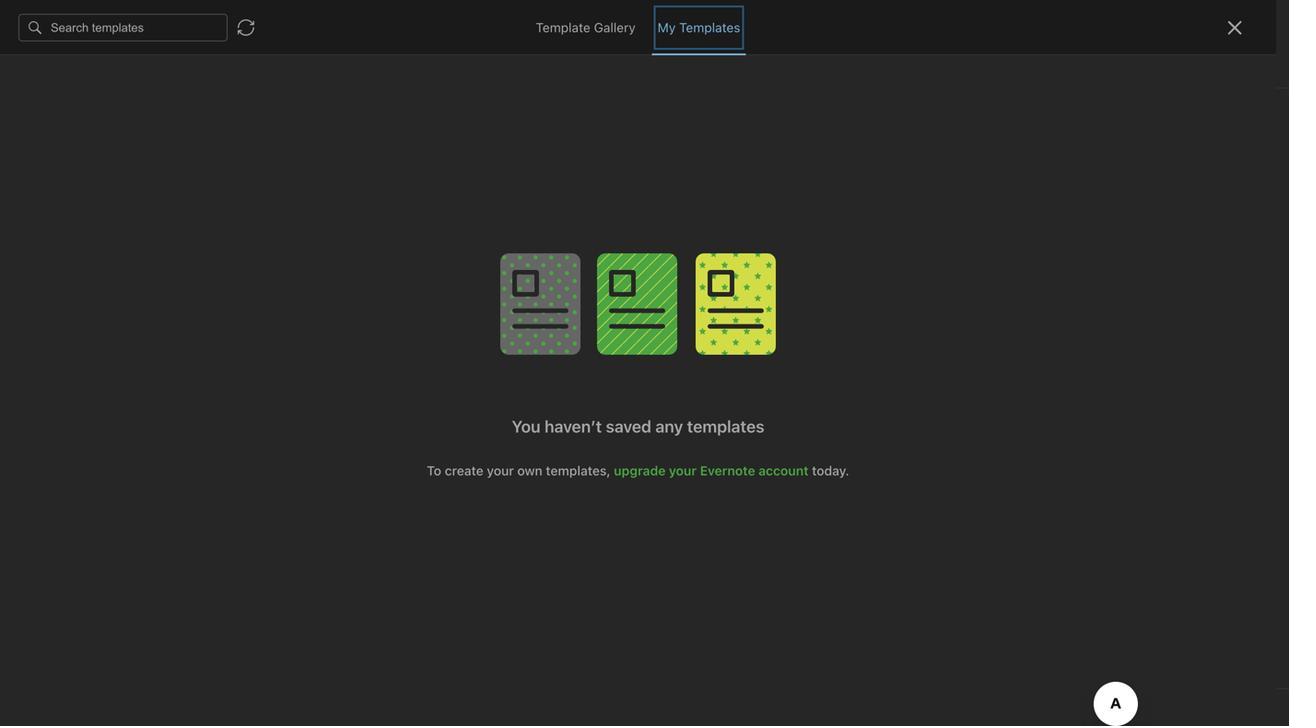 Task type: vqa. For each thing, say whether or not it's contained in the screenshot.
First on the top right of page
yes



Task type: locate. For each thing, give the bounding box(es) containing it.
1 horizontal spatial well?
[[517, 261, 547, 276]]

can
[[331, 281, 353, 296]]

been
[[470, 372, 500, 387]]

first notebook
[[652, 15, 734, 29]]

about
[[432, 391, 466, 406]]

None search field
[[24, 53, 197, 87]]

tip:
[[310, 411, 332, 426]]

settings image
[[188, 15, 210, 37]]

what up weather
[[245, 261, 276, 276]]

on?
[[414, 281, 435, 296]]

book,
[[498, 411, 532, 426]]

well?
[[312, 261, 342, 276], [517, 261, 547, 276]]

what up luck
[[426, 261, 457, 276]]

2 horizontal spatial what
[[426, 261, 457, 276]]

1 well? from the left
[[312, 261, 342, 276]]

1 horizontal spatial all
[[504, 391, 517, 406]]

all
[[349, 372, 362, 387], [504, 391, 517, 406]]

font family image
[[886, 52, 972, 77]]

what down 'went'
[[296, 281, 328, 296]]

improve
[[363, 281, 411, 296]]

pictu...
[[274, 430, 315, 445]]

keep
[[335, 391, 364, 406]]

notebook
[[679, 15, 734, 29]]

well? up can
[[312, 261, 342, 276]]

your
[[367, 391, 393, 406]]

0 horizontal spatial all
[[349, 372, 362, 387]]

one
[[245, 411, 267, 426]]

expand note image
[[585, 11, 607, 33]]

you're
[[347, 411, 384, 426]]

1 horizontal spatial what
[[296, 281, 328, 296]]

first
[[652, 15, 676, 29]]

start (and finish) all the books you've been wanti ng to read and keep your ideas about them all in one place. tip: if you're reading a physical book, take pictu... button
[[221, 335, 571, 446]]

finish)
[[308, 372, 345, 387]]

what
[[245, 261, 276, 276], [426, 261, 457, 276], [296, 281, 328, 296]]

read
[[279, 391, 306, 406]]

1 vertical spatial all
[[504, 391, 517, 406]]

more image
[[1211, 52, 1267, 77]]

ideas
[[397, 391, 429, 406]]

all left in
[[504, 391, 517, 406]]

you've
[[427, 372, 466, 387]]

go
[[498, 261, 514, 276]]

font color image
[[1027, 52, 1073, 77]]

ng
[[245, 372, 541, 406]]

the
[[365, 372, 384, 387]]

weather
[[245, 281, 293, 296]]

books
[[388, 372, 424, 387]]

all left the
[[349, 372, 362, 387]]

reading
[[388, 411, 433, 426]]

0 horizontal spatial well?
[[312, 261, 342, 276]]

well? right go
[[517, 261, 547, 276]]

didn't
[[461, 261, 495, 276]]



Task type: describe. For each thing, give the bounding box(es) containing it.
luck
[[439, 281, 463, 296]]

first notebook button
[[629, 9, 740, 35]]

went
[[280, 261, 309, 276]]

font size image
[[977, 52, 1023, 77]]

heading level image
[[787, 52, 882, 77]]

0 vertical spatial all
[[349, 372, 362, 387]]

share
[[1193, 14, 1229, 29]]

what went well? stock market what didn't go well? weather what can i improve on? luck button
[[221, 225, 571, 335]]

wanti
[[503, 372, 541, 387]]

what went well? stock market what didn't go well? weather what can i improve on? luck
[[245, 261, 547, 296]]

start (and finish) all the books you've been wanti ng to read and keep your ideas about them all in one place. tip: if you're reading a physical book, take pictu...
[[245, 372, 541, 445]]

start
[[245, 372, 274, 387]]

0 horizontal spatial what
[[245, 261, 276, 276]]

a
[[436, 411, 443, 426]]

market
[[381, 261, 422, 276]]

them
[[470, 391, 500, 406]]

place.
[[271, 411, 307, 426]]

(and
[[278, 372, 305, 387]]

2 well? from the left
[[517, 261, 547, 276]]

Note Editor text field
[[0, 0, 1289, 726]]

Search text field
[[24, 53, 197, 87]]

if
[[336, 411, 344, 426]]

share button
[[1178, 7, 1245, 37]]

note window element
[[0, 0, 1289, 726]]

stock
[[345, 261, 378, 276]]

and
[[309, 391, 331, 406]]

take
[[245, 430, 270, 445]]

highlight image
[[1162, 52, 1206, 77]]

physical
[[447, 411, 495, 426]]

i
[[356, 281, 360, 296]]

to
[[264, 391, 276, 406]]

in
[[520, 391, 531, 406]]

insert image
[[584, 52, 612, 77]]



